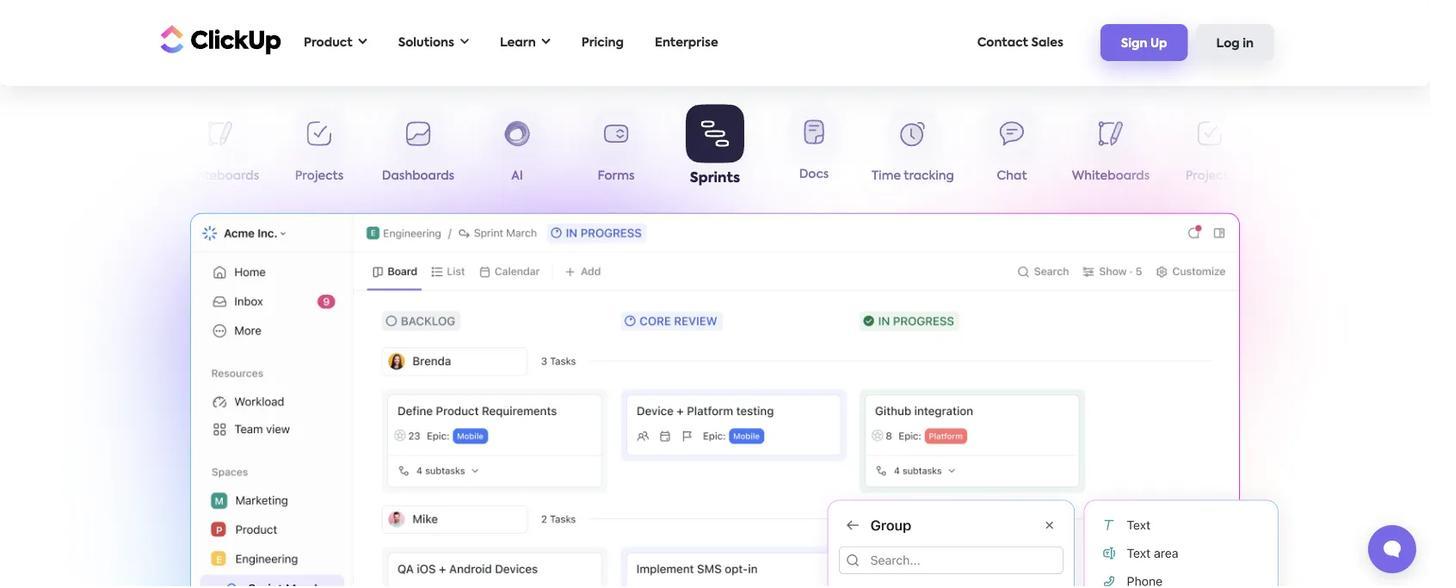 Task type: describe. For each thing, give the bounding box(es) containing it.
sign up button
[[1101, 24, 1188, 61]]

whiteboards for first whiteboards button from the left
[[181, 170, 259, 182]]

whiteboards for second whiteboards button from left
[[1072, 170, 1150, 182]]

2 dashboards button from the left
[[1260, 110, 1359, 190]]

2 whiteboards button from the left
[[1062, 110, 1161, 190]]

2 projects button from the left
[[1161, 110, 1260, 190]]

time
[[872, 170, 901, 182]]

docs button
[[765, 110, 864, 189]]

enterprise link
[[646, 25, 727, 60]]

pricing
[[582, 37, 624, 49]]

2 chat button from the left
[[963, 110, 1062, 190]]

forms
[[598, 170, 635, 182]]

time tracking
[[872, 170, 954, 182]]

product button
[[295, 25, 376, 60]]

projects for first projects button
[[295, 170, 344, 182]]

tracking
[[904, 170, 954, 182]]

1 projects button from the left
[[270, 110, 369, 190]]

learn
[[500, 37, 536, 49]]

solutions
[[398, 37, 454, 49]]

sign
[[1121, 38, 1148, 50]]

log in link
[[1196, 24, 1275, 61]]

1 dashboards button from the left
[[369, 110, 468, 190]]

projects for first projects button from right
[[1186, 170, 1234, 182]]

contact
[[977, 37, 1028, 49]]

ai button
[[468, 110, 567, 190]]

in
[[1243, 38, 1254, 50]]

2 dashboards from the left
[[1273, 170, 1345, 182]]



Task type: vqa. For each thing, say whether or not it's contained in the screenshot.
Contact
yes



Task type: locate. For each thing, give the bounding box(es) containing it.
0 horizontal spatial projects
[[295, 170, 344, 182]]

contact sales link
[[969, 25, 1072, 60]]

pricing link
[[573, 25, 633, 60]]

forms button
[[567, 110, 666, 190]]

1 horizontal spatial chat
[[997, 170, 1027, 182]]

0 horizontal spatial chat
[[106, 170, 136, 182]]

log in
[[1217, 38, 1254, 50]]

0 horizontal spatial whiteboards button
[[171, 110, 270, 190]]

0 horizontal spatial chat button
[[72, 110, 171, 190]]

sprints button
[[666, 104, 765, 190]]

0 horizontal spatial dashboards button
[[369, 110, 468, 190]]

chat button
[[72, 110, 171, 190], [963, 110, 1062, 190]]

dashboards button
[[369, 110, 468, 190], [1260, 110, 1359, 190]]

1 horizontal spatial dashboards button
[[1260, 110, 1359, 190]]

sprints
[[690, 171, 740, 185]]

learn button
[[491, 25, 559, 60]]

sprints image
[[190, 213, 1240, 588], [806, 481, 1300, 588]]

1 projects from the left
[[295, 170, 344, 182]]

whiteboards button
[[171, 110, 270, 190], [1062, 110, 1161, 190]]

projects button
[[270, 110, 369, 190], [1161, 110, 1260, 190]]

dashboards
[[382, 170, 455, 182], [1273, 170, 1345, 182]]

0 horizontal spatial whiteboards
[[181, 170, 259, 182]]

0 horizontal spatial dashboards
[[382, 170, 455, 182]]

chat
[[106, 170, 136, 182], [997, 170, 1027, 182]]

sign up
[[1121, 38, 1168, 50]]

log
[[1217, 38, 1240, 50]]

docs
[[799, 170, 829, 182]]

1 chat button from the left
[[72, 110, 171, 190]]

1 horizontal spatial projects button
[[1161, 110, 1260, 190]]

1 horizontal spatial projects
[[1186, 170, 1234, 182]]

ai
[[511, 170, 523, 182]]

1 horizontal spatial chat button
[[963, 110, 1062, 190]]

solutions button
[[390, 25, 478, 60]]

1 horizontal spatial whiteboards
[[1072, 170, 1150, 182]]

sales
[[1031, 37, 1064, 49]]

contact sales
[[977, 37, 1064, 49]]

1 whiteboards from the left
[[181, 170, 259, 182]]

2 whiteboards from the left
[[1072, 170, 1150, 182]]

1 dashboards from the left
[[382, 170, 455, 182]]

2 chat from the left
[[997, 170, 1027, 182]]

up
[[1151, 38, 1168, 50]]

0 horizontal spatial projects button
[[270, 110, 369, 190]]

1 whiteboards button from the left
[[171, 110, 270, 190]]

2 projects from the left
[[1186, 170, 1234, 182]]

projects
[[295, 170, 344, 182], [1186, 170, 1234, 182]]

product
[[304, 37, 353, 49]]

1 horizontal spatial whiteboards button
[[1062, 110, 1161, 190]]

clickup image
[[156, 23, 281, 56]]

time tracking button
[[864, 110, 963, 190]]

1 chat from the left
[[106, 170, 136, 182]]

1 horizontal spatial dashboards
[[1273, 170, 1345, 182]]

whiteboards
[[181, 170, 259, 182], [1072, 170, 1150, 182]]

enterprise
[[655, 37, 718, 49]]



